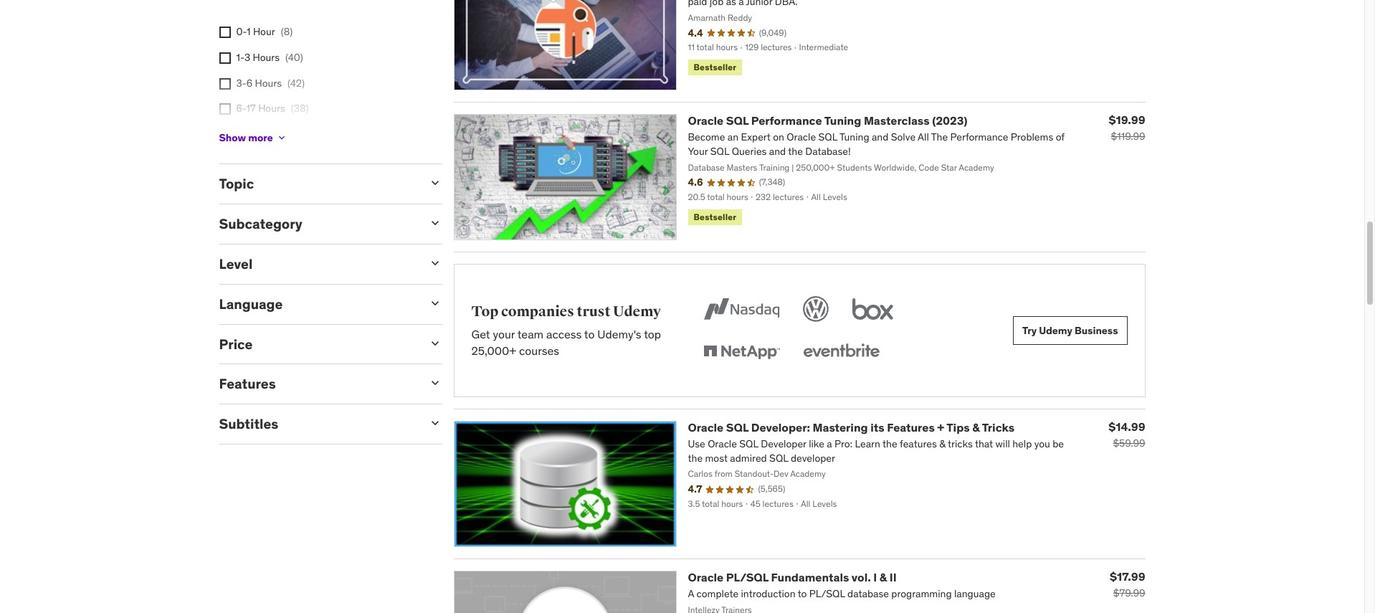 Task type: locate. For each thing, give the bounding box(es) containing it.
1 vertical spatial xsmall image
[[276, 132, 287, 144]]

hours for 6-17 hours
[[258, 102, 285, 115]]

sql left "developer:"
[[726, 420, 749, 435]]

business
[[1075, 324, 1118, 337]]

xsmall image
[[219, 52, 231, 64], [276, 132, 287, 144]]

2 sql from the top
[[726, 420, 749, 435]]

xsmall image left 3- at the left top
[[219, 78, 231, 89]]

small image
[[428, 216, 442, 230], [428, 256, 442, 270], [428, 336, 442, 350], [428, 376, 442, 390]]

small image for price
[[428, 336, 442, 350]]

0 vertical spatial features
[[219, 375, 276, 393]]

topic button
[[219, 175, 416, 193]]

2 oracle from the top
[[688, 420, 724, 435]]

2 xsmall image from the top
[[219, 78, 231, 89]]

1 vertical spatial &
[[880, 570, 887, 584]]

small image for topic
[[428, 176, 442, 190]]

hours right 17
[[258, 102, 285, 115]]

2 vertical spatial oracle
[[688, 570, 724, 584]]

mastering
[[813, 420, 868, 435]]

its
[[871, 420, 885, 435]]

(2023)
[[932, 113, 968, 128]]

oracle for oracle sql developer: mastering its features + tips & tricks
[[688, 420, 724, 435]]

subtitles button
[[219, 415, 416, 433]]

hours right 6 on the top left of page
[[255, 77, 282, 89]]

1 vertical spatial xsmall image
[[219, 78, 231, 89]]

0 vertical spatial sql
[[726, 113, 749, 128]]

1 vertical spatial features
[[887, 420, 935, 435]]

$14.99 $59.99
[[1109, 420, 1146, 450]]

get
[[472, 327, 490, 342]]

udemy right try
[[1039, 324, 1073, 337]]

$17.99 $79.99
[[1110, 569, 1146, 599]]

0 vertical spatial xsmall image
[[219, 27, 231, 38]]

1 horizontal spatial &
[[973, 420, 980, 435]]

0 vertical spatial oracle
[[688, 113, 724, 128]]

oracle pl/sql fundamentals vol. i & ii link
[[688, 570, 897, 584]]

hours
[[253, 51, 280, 64], [255, 77, 282, 89], [258, 102, 285, 115], [254, 128, 281, 140]]

oracle
[[688, 113, 724, 128], [688, 420, 724, 435], [688, 570, 724, 584]]

companies
[[501, 302, 574, 320]]

2 vertical spatial small image
[[428, 416, 442, 431]]

1 sql from the top
[[726, 113, 749, 128]]

xsmall image for 0-
[[219, 27, 231, 38]]

3 oracle from the top
[[688, 570, 724, 584]]

sql for performance
[[726, 113, 749, 128]]

features
[[219, 375, 276, 393], [887, 420, 935, 435]]

xsmall image right more
[[276, 132, 287, 144]]

show more button
[[219, 124, 287, 152]]

3-6 hours (42)
[[236, 77, 305, 89]]

0 horizontal spatial udemy
[[613, 302, 661, 320]]

xsmall image left "6-"
[[219, 103, 231, 115]]

more
[[248, 131, 273, 144]]

$119.99
[[1111, 130, 1146, 143]]

1 vertical spatial sql
[[726, 420, 749, 435]]

2 small image from the top
[[428, 256, 442, 270]]

oracle for oracle sql performance tuning masterclass (2023)
[[688, 113, 724, 128]]

$17.99
[[1110, 569, 1146, 584]]

features left +
[[887, 420, 935, 435]]

1 vertical spatial oracle
[[688, 420, 724, 435]]

$19.99
[[1109, 113, 1146, 127]]

0-1 hour (8)
[[236, 25, 293, 38]]

try udemy business
[[1023, 324, 1118, 337]]

top
[[644, 327, 661, 342]]

0 horizontal spatial xsmall image
[[219, 52, 231, 64]]

udemy
[[613, 302, 661, 320], [1039, 324, 1073, 337]]

trust
[[577, 302, 611, 320]]

small image for subtitles
[[428, 416, 442, 431]]

$14.99
[[1109, 420, 1146, 434]]

level
[[219, 255, 253, 273]]

xsmall image left 0-
[[219, 27, 231, 38]]

6-17 hours (38)
[[236, 102, 309, 115]]

2 vertical spatial xsmall image
[[219, 103, 231, 115]]

0 vertical spatial xsmall image
[[219, 52, 231, 64]]

try
[[1023, 324, 1037, 337]]

3 small image from the top
[[428, 336, 442, 350]]

1 oracle from the top
[[688, 113, 724, 128]]

3 small image from the top
[[428, 416, 442, 431]]

sql for developer:
[[726, 420, 749, 435]]

i
[[874, 570, 877, 584]]

xsmall image for 6-
[[219, 103, 231, 115]]

$19.99 $119.99
[[1109, 113, 1146, 143]]

1 horizontal spatial features
[[887, 420, 935, 435]]

hours right 3
[[253, 51, 280, 64]]

1 vertical spatial small image
[[428, 296, 442, 310]]

xsmall image left 1-
[[219, 52, 231, 64]]

tuning
[[825, 113, 862, 128]]

1 horizontal spatial udemy
[[1039, 324, 1073, 337]]

level button
[[219, 255, 416, 273]]

4 small image from the top
[[428, 376, 442, 390]]

oracle pl/sql fundamentals vol. i & ii
[[688, 570, 897, 584]]

oracle sql performance tuning masterclass (2023) link
[[688, 113, 968, 128]]

&
[[973, 420, 980, 435], [880, 570, 887, 584]]

try udemy business link
[[1013, 316, 1128, 345]]

2 small image from the top
[[428, 296, 442, 310]]

netapp image
[[701, 336, 783, 368]]

(42)
[[288, 77, 305, 89]]

1 small image from the top
[[428, 216, 442, 230]]

1 vertical spatial udemy
[[1039, 324, 1073, 337]]

show
[[219, 131, 246, 144]]

small image
[[428, 176, 442, 190], [428, 296, 442, 310], [428, 416, 442, 431]]

tricks
[[982, 420, 1015, 435]]

0 vertical spatial &
[[973, 420, 980, 435]]

udemy's
[[598, 327, 642, 342]]

sql left the performance
[[726, 113, 749, 128]]

masterclass
[[864, 113, 930, 128]]

0 vertical spatial small image
[[428, 176, 442, 190]]

17+
[[236, 128, 252, 140]]

language button
[[219, 295, 416, 313]]

udemy up top at the bottom left of page
[[613, 302, 661, 320]]

& right i
[[880, 570, 887, 584]]

sql
[[726, 113, 749, 128], [726, 420, 749, 435]]

(38)
[[291, 102, 309, 115]]

hour
[[253, 25, 275, 38]]

1 horizontal spatial xsmall image
[[276, 132, 287, 144]]

subcategory button
[[219, 215, 416, 233]]

features up subtitles
[[219, 375, 276, 393]]

team
[[518, 327, 544, 342]]

oracle sql developer: mastering its features + tips & tricks link
[[688, 420, 1015, 435]]

1 xsmall image from the top
[[219, 27, 231, 38]]

xsmall image
[[219, 27, 231, 38], [219, 78, 231, 89], [219, 103, 231, 115]]

0 vertical spatial udemy
[[613, 302, 661, 320]]

0 horizontal spatial features
[[219, 375, 276, 393]]

& right 'tips'
[[973, 420, 980, 435]]

1 small image from the top
[[428, 176, 442, 190]]

3 xsmall image from the top
[[219, 103, 231, 115]]

3
[[244, 51, 250, 64]]

tips
[[947, 420, 970, 435]]



Task type: describe. For each thing, give the bounding box(es) containing it.
+
[[938, 420, 945, 435]]

6
[[246, 77, 253, 89]]

nasdaq image
[[701, 293, 783, 325]]

1-3 hours (40)
[[236, 51, 303, 64]]

courses
[[519, 343, 560, 358]]

pl/sql
[[726, 570, 769, 584]]

(8)
[[281, 25, 293, 38]]

oracle for oracle pl/sql fundamentals vol. i & ii
[[688, 570, 724, 584]]

fundamentals
[[771, 570, 849, 584]]

3-
[[236, 77, 246, 89]]

(40)
[[285, 51, 303, 64]]

eventbrite image
[[801, 336, 883, 368]]

0-
[[236, 25, 247, 38]]

topic
[[219, 175, 254, 193]]

xsmall image inside "show more" button
[[276, 132, 287, 144]]

17+ hours
[[236, 128, 281, 140]]

price button
[[219, 335, 416, 353]]

hours for 3-6 hours
[[255, 77, 282, 89]]

oracle sql performance tuning masterclass (2023)
[[688, 113, 968, 128]]

$79.99
[[1114, 586, 1146, 599]]

1-
[[236, 51, 245, 64]]

hours for 1-3 hours
[[253, 51, 280, 64]]

$59.99
[[1113, 437, 1146, 450]]

language
[[219, 295, 283, 313]]

to
[[584, 327, 595, 342]]

17
[[246, 102, 256, 115]]

access
[[547, 327, 582, 342]]

hours right 17+
[[254, 128, 281, 140]]

top
[[472, 302, 499, 320]]

performance
[[751, 113, 822, 128]]

6-
[[236, 102, 246, 115]]

small image for subcategory
[[428, 216, 442, 230]]

small image for features
[[428, 376, 442, 390]]

25,000+
[[472, 343, 517, 358]]

your
[[493, 327, 515, 342]]

small image for language
[[428, 296, 442, 310]]

vol.
[[852, 570, 871, 584]]

top companies trust udemy get your team access to udemy's top 25,000+ courses
[[472, 302, 661, 358]]

features button
[[219, 375, 416, 393]]

oracle sql developer: mastering its features + tips & tricks
[[688, 420, 1015, 435]]

xsmall image for 3-
[[219, 78, 231, 89]]

1
[[247, 25, 251, 38]]

0 horizontal spatial &
[[880, 570, 887, 584]]

subtitles
[[219, 415, 278, 433]]

small image for level
[[428, 256, 442, 270]]

box image
[[849, 293, 897, 325]]

developer:
[[751, 420, 810, 435]]

ii
[[890, 570, 897, 584]]

subcategory
[[219, 215, 302, 233]]

udemy inside top companies trust udemy get your team access to udemy's top 25,000+ courses
[[613, 302, 661, 320]]

price
[[219, 335, 253, 353]]

volkswagen image
[[801, 293, 832, 325]]

show more
[[219, 131, 273, 144]]



Task type: vqa. For each thing, say whether or not it's contained in the screenshot.
3-6 Hours (42)
yes



